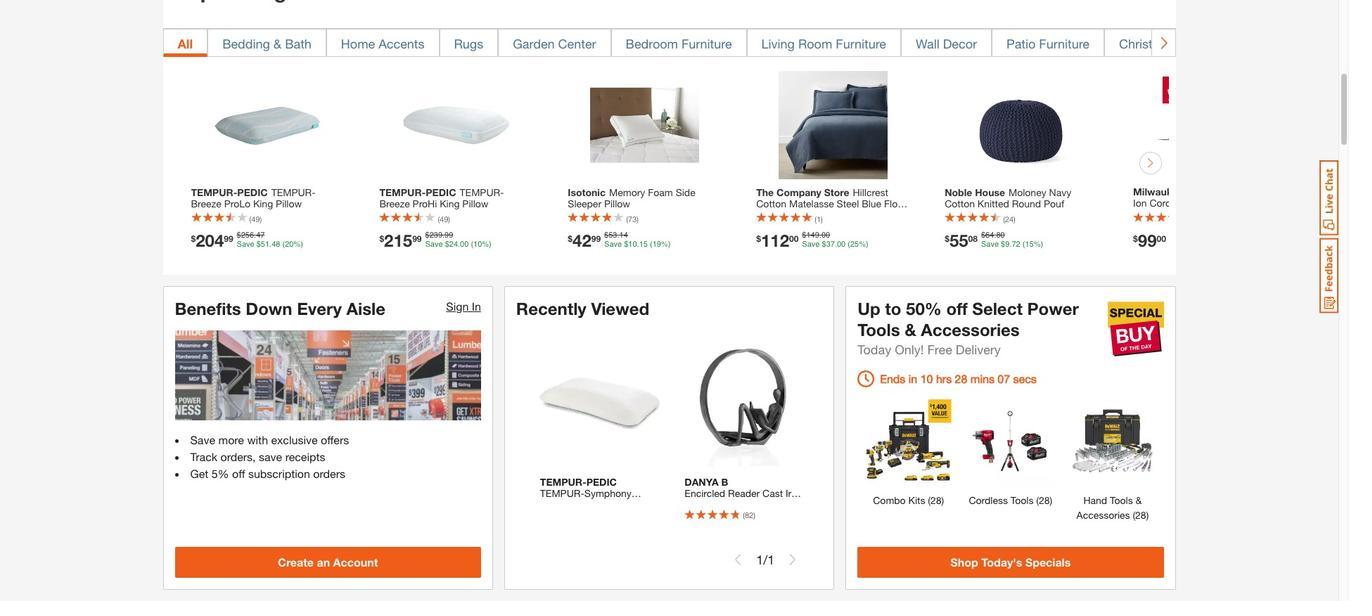 Task type: locate. For each thing, give the bounding box(es) containing it.
bath
[[285, 36, 312, 52]]

& down 50%
[[905, 320, 917, 340]]

1 vertical spatial &
[[905, 320, 917, 340]]

24 down the 'moloney navy cotton knitted round pouf'
[[1005, 215, 1014, 224]]

1 horizontal spatial cotton
[[945, 198, 975, 210]]

1 horizontal spatial breeze
[[380, 198, 410, 210]]

2 49 from the left
[[440, 215, 448, 224]]

2 horizontal spatial 10
[[921, 372, 933, 386]]

hillcrest
[[853, 186, 888, 198]]

&
[[274, 36, 282, 52], [905, 320, 917, 340], [1136, 495, 1142, 507]]

save for 204
[[237, 241, 254, 250]]

tools up the today only!
[[858, 320, 900, 340]]

14
[[620, 231, 628, 241]]

) left the hand
[[1050, 495, 1053, 507]]

2 vertical spatial &
[[1136, 495, 1142, 507]]

pouf
[[1044, 198, 1065, 210]]

& left bath
[[274, 36, 282, 52]]

204
[[196, 231, 224, 251]]

tempur-pedic for 204
[[191, 186, 268, 198]]

tempur-pedic
[[191, 186, 268, 198], [380, 186, 456, 198]]

$ right 239
[[445, 241, 449, 250]]

cordless
[[969, 495, 1008, 507]]

3 furniture from the left
[[1039, 36, 1090, 52]]

1 right this is the first slide "icon"
[[756, 552, 763, 568]]

king right prolo
[[253, 198, 273, 210]]

0 vertical spatial &
[[274, 36, 282, 52]]

furniture right patio
[[1039, 36, 1090, 52]]

0 horizontal spatial furniture
[[682, 36, 732, 52]]

$ left 08
[[945, 234, 950, 244]]

standard
[[540, 499, 581, 511]]

pillow inside tempur- breeze prolo king pillow
[[276, 198, 302, 210]]

0 horizontal spatial 15
[[639, 241, 648, 250]]

99 left 53
[[592, 234, 601, 244]]

99 down milwaukee
[[1138, 231, 1157, 251]]

1 horizontal spatial accessories
[[1077, 510, 1130, 522]]

cordless tools ( 28 )
[[969, 495, 1053, 507]]

99 inside $ 204 99 $ 256 . 47 save $ 51 . 48 ( 20 %)
[[224, 234, 233, 244]]

iron
[[786, 488, 803, 500]]

0 vertical spatial 24
[[1005, 215, 1014, 224]]

0 horizontal spatial pedic
[[237, 186, 268, 198]]

10 right 14
[[629, 241, 637, 250]]

49 up 47
[[251, 215, 260, 224]]

4 %) from the left
[[859, 241, 869, 250]]

save inside $ 55 08 $ 64 . 80 save $ 9 . 72 ( 15 %)
[[981, 241, 999, 250]]

$ left 47
[[237, 231, 241, 241]]

furniture inside patio furniture button
[[1039, 36, 1090, 52]]

%) right 14
[[661, 241, 671, 250]]

memory foam side sleeper pillow image
[[590, 71, 699, 180]]

king right prohi
[[440, 198, 460, 210]]

recently
[[516, 299, 587, 319]]

pillow inside tempur- breeze prohi king pillow
[[463, 198, 489, 210]]

49 for 204
[[251, 215, 260, 224]]

$ right 149
[[822, 241, 826, 250]]

0 horizontal spatial off
[[232, 467, 245, 481]]

off inside save more with exclusive offers track orders, save receipts get 5% off subscription orders
[[232, 467, 245, 481]]

0 vertical spatial off
[[947, 299, 968, 319]]

00 right the 37
[[837, 241, 846, 250]]

00 down milwaukee
[[1157, 234, 1166, 244]]

1 49 from the left
[[251, 215, 260, 224]]

0 horizontal spatial ( 49 )
[[249, 215, 262, 224]]

1 left this is the last slide image
[[768, 552, 775, 568]]

) down memory foam side sleeper pillow in the top of the page
[[637, 215, 639, 224]]

pillow right standard
[[583, 499, 609, 511]]

pedic
[[237, 186, 268, 198], [426, 186, 456, 198], [587, 477, 617, 489]]

offers
[[321, 433, 349, 447]]

00 right 149
[[822, 231, 830, 241]]

%) for 112
[[859, 241, 869, 250]]

milwaukee
[[1134, 186, 1184, 198]]

%) inside $ 204 99 $ 256 . 47 save $ 51 . 48 ( 20 %)
[[294, 241, 303, 250]]

hillcrest cotton matelasse steel blue floral twin coverlet image
[[779, 71, 888, 180]]

$ down coverlet at the right of the page
[[802, 231, 807, 241]]

home
[[341, 36, 375, 52]]

tempur- inside tempur- breeze prolo king pillow
[[271, 186, 316, 198]]

1 breeze from the left
[[191, 198, 221, 210]]

bedroom
[[626, 36, 678, 52]]

2 cotton from the left
[[945, 198, 975, 210]]

%) right 239
[[482, 241, 492, 250]]

%) inside $ 55 08 $ 64 . 80 save $ 9 . 72 ( 15 %)
[[1034, 241, 1043, 250]]

1 horizontal spatial 1
[[768, 552, 775, 568]]

pillow for 204
[[276, 198, 302, 210]]

1 down the matelasse
[[817, 215, 821, 224]]

) down 'round'
[[1014, 215, 1016, 224]]

down
[[246, 299, 292, 319]]

breeze inside tempur- breeze prohi king pillow
[[380, 198, 410, 210]]

0 horizontal spatial tools
[[858, 320, 900, 340]]

) down the matelasse
[[821, 215, 823, 224]]

2 horizontal spatial &
[[1136, 495, 1142, 507]]

& up ( 28 )
[[1136, 495, 1142, 507]]

pillow right prohi
[[463, 198, 489, 210]]

99 left 239
[[412, 234, 422, 244]]

07
[[998, 372, 1010, 386]]

9
[[1006, 241, 1010, 250]]

patio
[[1007, 36, 1036, 52]]

2 horizontal spatial tools
[[1110, 495, 1133, 507]]

save for 215
[[425, 241, 443, 250]]

furniture right room
[[836, 36, 886, 52]]

rugs button
[[439, 29, 498, 57]]

$ down sleeper
[[568, 234, 573, 244]]

1 vertical spatial off
[[232, 467, 245, 481]]

1 %) from the left
[[294, 241, 303, 250]]

99 inside $ 42 99 $ 53 . 14 save $ 10 . 15 ( 19 %)
[[592, 234, 601, 244]]

3 %) from the left
[[661, 241, 671, 250]]

up to 50% off select power tools & accessories today only! free delivery
[[858, 299, 1079, 358]]

1
[[817, 215, 821, 224], [756, 552, 763, 568], [768, 552, 775, 568]]

this is the last slide image
[[787, 554, 799, 566]]

king for 204
[[253, 198, 273, 210]]

%) right 72
[[1034, 241, 1043, 250]]

tools inside hand tools & accessories
[[1110, 495, 1133, 507]]

pillow inside memory foam side sleeper pillow
[[604, 198, 630, 210]]

breeze for 204
[[191, 198, 221, 210]]

%) inside $ 215 99 $ 239 . 99 save $ 24 . 00 ( 10 %)
[[482, 241, 492, 250]]

2 horizontal spatial furniture
[[1039, 36, 1090, 52]]

save up "track"
[[190, 433, 215, 447]]

save right 215
[[425, 241, 443, 250]]

tools right the cordless
[[1011, 495, 1034, 507]]

00 right 239
[[460, 241, 469, 250]]

save for 42
[[604, 241, 622, 250]]

5 %) from the left
[[1034, 241, 1043, 250]]

1 furniture from the left
[[682, 36, 732, 52]]

%) right the 37
[[859, 241, 869, 250]]

1 king from the left
[[253, 198, 273, 210]]

furniture inside living room furniture button
[[836, 36, 886, 52]]

( inside $ 215 99 $ 239 . 99 save $ 24 . 00 ( 10 %)
[[471, 241, 474, 250]]

%) for 55
[[1034, 241, 1043, 250]]

moloney navy cotton knitted round pouf
[[945, 186, 1072, 210]]

save for 112
[[802, 241, 820, 250]]

king inside tempur- breeze prolo king pillow
[[253, 198, 273, 210]]

save left 47
[[237, 241, 254, 250]]

1 horizontal spatial tools
[[1011, 495, 1034, 507]]

1 horizontal spatial 49
[[440, 215, 448, 224]]

save inside $ 204 99 $ 256 . 47 save $ 51 . 48 ( 20 %)
[[237, 241, 254, 250]]

2 furniture from the left
[[836, 36, 886, 52]]

1 horizontal spatial ( 49 )
[[438, 215, 450, 224]]

1 ( 49 ) from the left
[[249, 215, 262, 224]]

with
[[247, 433, 268, 447]]

1 15 from the left
[[639, 241, 648, 250]]

the company store
[[757, 186, 850, 198]]

1 horizontal spatial furniture
[[836, 36, 886, 52]]

save inside $ 112 00 $ 149 . 00 save $ 37 . 00 ( 25 %)
[[802, 241, 820, 250]]

1 horizontal spatial &
[[905, 320, 917, 340]]

orders
[[313, 467, 345, 481]]

15 right 72
[[1025, 241, 1034, 250]]

moloney
[[1009, 186, 1047, 198]]

1 vertical spatial 24
[[449, 241, 458, 250]]

24
[[1005, 215, 1014, 224], [449, 241, 458, 250]]

/
[[763, 552, 768, 568]]

10 right in at the right bottom of page
[[921, 372, 933, 386]]

tools up ( 28 )
[[1110, 495, 1133, 507]]

furniture inside bedroom furniture button
[[682, 36, 732, 52]]

0 horizontal spatial 49
[[251, 215, 260, 224]]

noble house
[[945, 186, 1005, 198]]

0 horizontal spatial accessories
[[921, 320, 1020, 340]]

accessories inside hand tools & accessories
[[1077, 510, 1130, 522]]

accessories down the hand
[[1077, 510, 1130, 522]]

christmas decorations
[[1119, 36, 1249, 52]]

hand tools & accessories
[[1077, 495, 1142, 522]]

0 horizontal spatial king
[[253, 198, 273, 210]]

tempur-pedic up the 256
[[191, 186, 268, 198]]

) down tempur- breeze prohi king pillow
[[448, 215, 450, 224]]

( 1 )
[[815, 215, 823, 224]]

room
[[799, 36, 833, 52]]

breeze left prohi
[[380, 198, 410, 210]]

) for hillcrest cotton matelasse steel blue floral twin coverlet
[[821, 215, 823, 224]]

breeze left prolo
[[191, 198, 221, 210]]

15 left 19
[[639, 241, 648, 250]]

2 king from the left
[[440, 198, 460, 210]]

tempur-symphony standard pillow image
[[533, 334, 667, 467]]

save inside $ 42 99 $ 53 . 14 save $ 10 . 15 ( 19 %)
[[604, 241, 622, 250]]

( 49 ) for 204
[[249, 215, 262, 224]]

tempur-
[[191, 186, 237, 198], [271, 186, 316, 198], [380, 186, 426, 198], [460, 186, 504, 198], [540, 477, 587, 489], [540, 488, 585, 500]]

)
[[260, 215, 262, 224], [448, 215, 450, 224], [637, 215, 639, 224], [821, 215, 823, 224], [1014, 215, 1016, 224], [942, 495, 944, 507], [1050, 495, 1053, 507], [1147, 510, 1149, 522], [754, 511, 756, 520]]

2 breeze from the left
[[380, 198, 410, 210]]

99 for 204
[[224, 234, 233, 244]]

0 vertical spatial accessories
[[921, 320, 1020, 340]]

save inside $ 215 99 $ 239 . 99 save $ 24 . 00 ( 10 %)
[[425, 241, 443, 250]]

24 right 239
[[449, 241, 458, 250]]

0 horizontal spatial tempur-pedic
[[191, 186, 268, 198]]

( 49 ) for 215
[[438, 215, 450, 224]]

save right "42"
[[604, 241, 622, 250]]

2 horizontal spatial pedic
[[587, 477, 617, 489]]

free delivery
[[928, 342, 1001, 358]]

37
[[826, 241, 835, 250]]

) down reader
[[754, 511, 756, 520]]

pillow up 20
[[276, 198, 302, 210]]

0 horizontal spatial 24
[[449, 241, 458, 250]]

51
[[261, 241, 270, 250]]

99 left the 256
[[224, 234, 233, 244]]

house
[[975, 186, 1005, 198]]

company
[[777, 186, 822, 198]]

%) right 48
[[294, 241, 303, 250]]

cotton
[[757, 198, 787, 210], [945, 198, 975, 210]]

1 tempur-pedic from the left
[[191, 186, 268, 198]]

149
[[807, 231, 820, 241]]

noble
[[945, 186, 973, 198]]

encircled
[[685, 488, 726, 500]]

0 horizontal spatial 10
[[474, 241, 482, 250]]

furniture right bedroom
[[682, 36, 732, 52]]

1 horizontal spatial tempur-pedic
[[380, 186, 456, 198]]

1 cotton from the left
[[757, 198, 787, 210]]

2 tempur-pedic from the left
[[380, 186, 456, 198]]

in
[[909, 372, 918, 386]]

%) inside $ 112 00 $ 149 . 00 save $ 37 . 00 ( 25 %)
[[859, 241, 869, 250]]

twin
[[757, 209, 776, 221]]

breeze inside tempur- breeze prolo king pillow
[[191, 198, 221, 210]]

hand tools & accessories product image image
[[1069, 399, 1157, 486]]

1 vertical spatial accessories
[[1077, 510, 1130, 522]]

%) inside $ 42 99 $ 53 . 14 save $ 10 . 15 ( 19 %)
[[661, 241, 671, 250]]

1 horizontal spatial off
[[947, 299, 968, 319]]

( 49 ) up 47
[[249, 215, 262, 224]]

tempur- inside tempur- breeze prohi king pillow
[[460, 186, 504, 198]]

tempur-pedic tempur-symphony standard pillow
[[540, 477, 632, 511]]

1 horizontal spatial 10
[[629, 241, 637, 250]]

10 right 239
[[474, 241, 482, 250]]

hillcrest cotton matelasse steel blue floral twin coverlet
[[757, 186, 909, 221]]

1 horizontal spatial 15
[[1025, 241, 1034, 250]]

pillow inside tempur-pedic tempur-symphony standard pillow
[[583, 499, 609, 511]]

decor
[[943, 36, 977, 52]]

subscription
[[248, 467, 310, 481]]

save left the 37
[[802, 241, 820, 250]]

off right 50%
[[947, 299, 968, 319]]

accessories
[[921, 320, 1020, 340], [1077, 510, 1130, 522]]

( 82 )
[[743, 511, 756, 520]]

sculpture
[[685, 499, 727, 511]]

isotonic
[[568, 186, 606, 198]]

0 horizontal spatial breeze
[[191, 198, 221, 210]]

1 horizontal spatial king
[[440, 198, 460, 210]]

0 horizontal spatial &
[[274, 36, 282, 52]]

side
[[676, 186, 696, 198]]

shop today's specials
[[951, 556, 1071, 569]]

$ down milwaukee
[[1134, 234, 1138, 244]]

08
[[969, 234, 978, 244]]

patio furniture button
[[992, 29, 1105, 57]]

(
[[249, 215, 251, 224], [438, 215, 440, 224], [626, 215, 628, 224], [815, 215, 817, 224], [1003, 215, 1005, 224], [282, 241, 285, 250], [471, 241, 474, 250], [650, 241, 653, 250], [848, 241, 851, 250], [1023, 241, 1025, 250], [928, 495, 931, 507], [1037, 495, 1039, 507], [1133, 510, 1136, 522], [743, 511, 745, 520]]

2 15 from the left
[[1025, 241, 1034, 250]]

ends
[[880, 372, 906, 386]]

tempur-pedic up 239
[[380, 186, 456, 198]]

feedback link image
[[1320, 238, 1339, 314]]

orders,
[[221, 450, 256, 464]]

king inside tempur- breeze prohi king pillow
[[440, 198, 460, 210]]

encircled reader cast iron sculpture image
[[678, 334, 811, 467]]

( 49 ) up 239
[[438, 215, 450, 224]]

00 inside $ 99 00
[[1157, 234, 1166, 244]]

49 up 239
[[440, 215, 448, 224]]

2 ( 49 ) from the left
[[438, 215, 450, 224]]

accessories up free delivery
[[921, 320, 1020, 340]]

kits
[[909, 495, 926, 507]]

) up 47
[[260, 215, 262, 224]]

$ 99 00
[[1134, 231, 1166, 251]]

0 horizontal spatial cotton
[[757, 198, 787, 210]]

2 %) from the left
[[482, 241, 492, 250]]

47
[[256, 231, 265, 241]]

combo kits product image image
[[865, 399, 952, 486]]

save left "9"
[[981, 241, 999, 250]]

off down orders,
[[232, 467, 245, 481]]

1 horizontal spatial pedic
[[426, 186, 456, 198]]

every
[[297, 299, 342, 319]]

49
[[251, 215, 260, 224], [440, 215, 448, 224]]

( inside $ 204 99 $ 256 . 47 save $ 51 . 48 ( 20 %)
[[282, 241, 285, 250]]

pillow up 73
[[604, 198, 630, 210]]

sign in card banner image
[[175, 331, 481, 421]]



Task type: describe. For each thing, give the bounding box(es) containing it.
tempur-breeze prohi king pillow image
[[402, 71, 511, 180]]

$ left 239
[[380, 234, 384, 244]]

1 horizontal spatial 24
[[1005, 215, 1014, 224]]

%) for 204
[[294, 241, 303, 250]]

pedic for 215
[[426, 186, 456, 198]]

$ left 14
[[604, 231, 609, 241]]

christmas decorations button
[[1105, 29, 1263, 57]]

73
[[628, 215, 637, 224]]

) for tempur- breeze prolo king pillow
[[260, 215, 262, 224]]

$ left the 256
[[191, 234, 196, 244]]

accessories inside up to 50% off select power tools & accessories today only! free delivery
[[921, 320, 1020, 340]]

create an account
[[278, 556, 378, 569]]

$ 204 99 $ 256 . 47 save $ 51 . 48 ( 20 %)
[[191, 231, 303, 251]]

( 24 )
[[1003, 215, 1016, 224]]

15 inside $ 55 08 $ 64 . 80 save $ 9 . 72 ( 15 %)
[[1025, 241, 1034, 250]]

hrs
[[936, 372, 952, 386]]

) right hand tools & accessories
[[1147, 510, 1149, 522]]

tempur-pedic for 215
[[380, 186, 456, 198]]

) for memory foam side sleeper pillow
[[637, 215, 639, 224]]

$ right 215
[[425, 231, 430, 241]]

patio furniture
[[1007, 36, 1090, 52]]

floral
[[884, 198, 909, 210]]

$ inside $ 99 00
[[1134, 234, 1138, 244]]

49 for 215
[[440, 215, 448, 224]]

tempur-breeze prolo king pillow image
[[213, 71, 322, 180]]

breeze for 215
[[380, 198, 410, 210]]

tools inside up to 50% off select power tools & accessories today only! free delivery
[[858, 320, 900, 340]]

) for tempur- breeze prohi king pillow
[[448, 215, 450, 224]]

112
[[761, 231, 789, 251]]

$ right the 256
[[257, 241, 261, 250]]

10 inside $ 215 99 $ 239 . 99 save $ 24 . 00 ( 10 %)
[[474, 241, 482, 250]]

king for 215
[[440, 198, 460, 210]]

mins
[[971, 372, 995, 386]]

bedroom furniture button
[[611, 29, 747, 57]]

pedic inside tempur-pedic tempur-symphony standard pillow
[[587, 477, 617, 489]]

15 inside $ 42 99 $ 53 . 14 save $ 10 . 15 ( 19 %)
[[639, 241, 648, 250]]

decorations
[[1180, 36, 1249, 52]]

tools for cordless tools ( 28 )
[[1011, 495, 1034, 507]]

furniture for patio furniture
[[1039, 36, 1090, 52]]

all button
[[163, 29, 208, 57]]

99 right 239
[[445, 231, 453, 241]]

sign
[[446, 300, 469, 313]]

prolo
[[224, 198, 250, 210]]

home accents
[[341, 36, 425, 52]]

19
[[653, 241, 661, 250]]

$ 215 99 $ 239 . 99 save $ 24 . 00 ( 10 %)
[[380, 231, 492, 251]]

cast
[[763, 488, 783, 500]]

pillow for 42
[[604, 198, 630, 210]]

track
[[190, 450, 217, 464]]

living room furniture button
[[747, 29, 901, 57]]

00 left 149
[[789, 234, 799, 244]]

knitted
[[978, 198, 1009, 210]]

99 for 42
[[592, 234, 601, 244]]

m18 18-volt lithium-ion cordless oscillating multi-tool kit image
[[1156, 71, 1265, 180]]

25
[[851, 241, 859, 250]]

) for encircled reader cast iron sculpture
[[754, 511, 756, 520]]

exclusive
[[271, 433, 318, 447]]

tools for hand tools & accessories
[[1110, 495, 1133, 507]]

bedding & bath button
[[208, 29, 326, 57]]

24 inside $ 215 99 $ 239 . 99 save $ 24 . 00 ( 10 %)
[[449, 241, 458, 250]]

this is the first slide image
[[733, 554, 744, 566]]

tempur- breeze prolo king pillow
[[191, 186, 316, 210]]

save
[[259, 450, 282, 464]]

$ right 08
[[981, 231, 986, 241]]

moloney navy cotton knitted round pouf image
[[967, 71, 1076, 180]]

the
[[757, 186, 774, 198]]

ends in 10 hrs 28 mins 07 secs
[[880, 372, 1037, 386]]

$ down twin
[[757, 234, 761, 244]]

& inside hand tools & accessories
[[1136, 495, 1142, 507]]

more
[[218, 433, 244, 447]]

get
[[190, 467, 208, 481]]

& inside button
[[274, 36, 282, 52]]

) right kits
[[942, 495, 944, 507]]

garden center button
[[498, 29, 611, 57]]

50%
[[906, 299, 942, 319]]

bedding & bath
[[222, 36, 312, 52]]

2 horizontal spatial 1
[[817, 215, 821, 224]]

an
[[317, 556, 330, 569]]

( inside $ 112 00 $ 149 . 00 save $ 37 . 00 ( 25 %)
[[848, 241, 851, 250]]

live chat image
[[1320, 160, 1339, 236]]

82
[[745, 511, 754, 520]]

blue
[[862, 198, 882, 210]]

memory
[[609, 186, 645, 198]]

$ right 53
[[624, 241, 629, 250]]

48
[[272, 241, 280, 250]]

center
[[558, 36, 596, 52]]

cotton inside the 'moloney navy cotton knitted round pouf'
[[945, 198, 975, 210]]

living room furniture
[[762, 36, 886, 52]]

combo
[[873, 495, 906, 507]]

accents
[[379, 36, 425, 52]]

to
[[885, 299, 902, 319]]

up
[[858, 299, 881, 319]]

( inside $ 55 08 $ 64 . 80 save $ 9 . 72 ( 15 %)
[[1023, 241, 1025, 250]]

prohi
[[413, 198, 437, 210]]

00 inside $ 215 99 $ 239 . 99 save $ 24 . 00 ( 10 %)
[[460, 241, 469, 250]]

sign in
[[446, 300, 481, 313]]

215
[[384, 231, 412, 251]]

wall decor
[[916, 36, 977, 52]]

( inside $ 42 99 $ 53 . 14 save $ 10 . 15 ( 19 %)
[[650, 241, 653, 250]]

next arrow image
[[1158, 36, 1170, 50]]

$ 55 08 $ 64 . 80 save $ 9 . 72 ( 15 %)
[[945, 231, 1043, 251]]

create
[[278, 556, 314, 569]]

bedroom furniture
[[626, 36, 732, 52]]

furniture for bedroom furniture
[[682, 36, 732, 52]]

save for 55
[[981, 241, 999, 250]]

power
[[1028, 299, 1079, 319]]

20
[[285, 241, 294, 250]]

$ left 72
[[1001, 241, 1006, 250]]

pillow for 215
[[463, 198, 489, 210]]

round
[[1012, 198, 1041, 210]]

secs
[[1014, 372, 1037, 386]]

cotton inside hillcrest cotton matelasse steel blue floral twin coverlet
[[757, 198, 787, 210]]

save inside save more with exclusive offers track orders, save receipts get 5% off subscription orders
[[190, 433, 215, 447]]

rugs
[[454, 36, 484, 52]]

0 horizontal spatial 1
[[756, 552, 763, 568]]

sign in link
[[446, 300, 481, 313]]

christmas
[[1119, 36, 1177, 52]]

%) for 215
[[482, 241, 492, 250]]

99 for 215
[[412, 234, 422, 244]]

account
[[333, 556, 378, 569]]

256
[[241, 231, 254, 241]]

receipts
[[285, 450, 325, 464]]

danya
[[685, 477, 719, 489]]

special buy logo image
[[1108, 301, 1164, 358]]

$ 112 00 $ 149 . 00 save $ 37 . 00 ( 25 %)
[[757, 231, 869, 251]]

) for moloney navy cotton knitted round pouf
[[1014, 215, 1016, 224]]

all
[[178, 36, 193, 52]]

55
[[950, 231, 969, 251]]

& inside up to 50% off select power tools & accessories today only! free delivery
[[905, 320, 917, 340]]

239
[[430, 231, 443, 241]]

store
[[824, 186, 850, 198]]

shop today's specials link
[[858, 547, 1164, 578]]

pedic for 204
[[237, 186, 268, 198]]

save more with exclusive offers track orders, save receipts get 5% off subscription orders
[[190, 433, 349, 481]]

10 inside $ 42 99 $ 53 . 14 save $ 10 . 15 ( 19 %)
[[629, 241, 637, 250]]

%) for 42
[[661, 241, 671, 250]]

select
[[973, 299, 1023, 319]]

recently viewed
[[516, 299, 649, 319]]

danya b encircled reader cast iron sculpture
[[685, 477, 803, 511]]

bedding
[[222, 36, 270, 52]]

steel
[[837, 198, 859, 210]]

( 73 )
[[626, 215, 639, 224]]

reader
[[728, 488, 760, 500]]

off inside up to 50% off select power tools & accessories today only! free delivery
[[947, 299, 968, 319]]

cordless tools product image image
[[967, 399, 1055, 486]]

living
[[762, 36, 795, 52]]



Task type: vqa. For each thing, say whether or not it's contained in the screenshot.
Breeze to the left
yes



